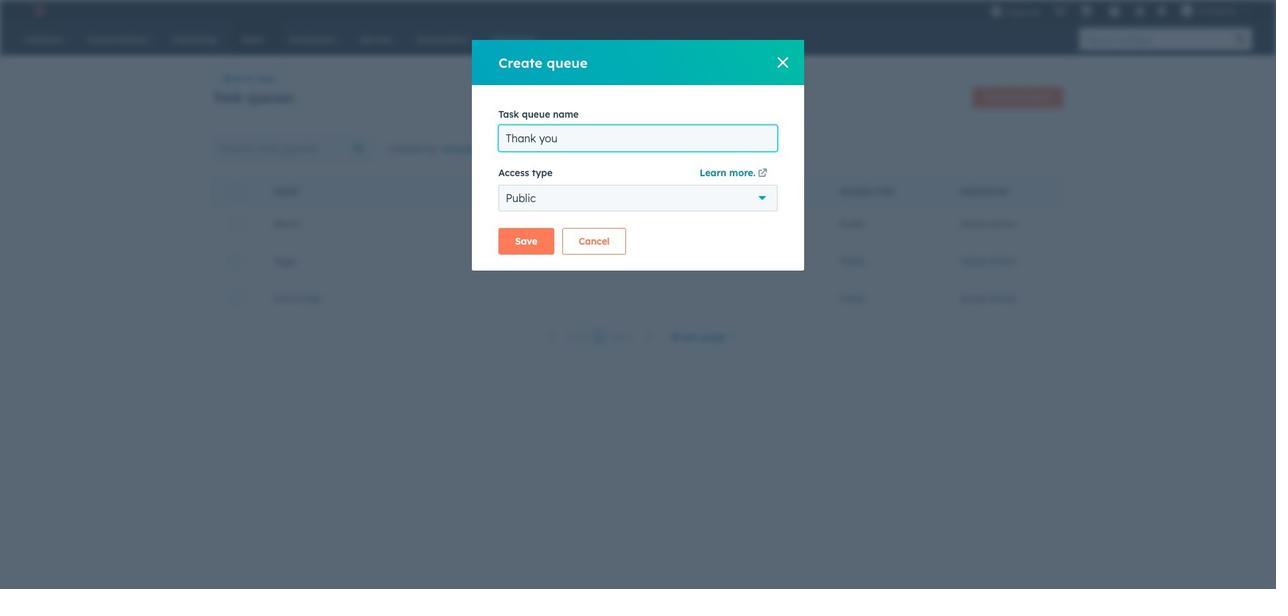 Task type: locate. For each thing, give the bounding box(es) containing it.
Search HubSpot search field
[[1080, 28, 1230, 51]]

None text field
[[499, 125, 778, 152]]

jacob simon image
[[1182, 5, 1194, 17]]

link opens in a new window image
[[759, 166, 768, 182]]

marketplaces image
[[1081, 6, 1093, 18]]

menu
[[984, 0, 1261, 21]]

banner
[[213, 83, 1064, 109]]



Task type: vqa. For each thing, say whether or not it's contained in the screenshot.
Connected Apps link
no



Task type: describe. For each thing, give the bounding box(es) containing it.
link opens in a new window image
[[759, 169, 768, 179]]

Search task queues search field
[[213, 136, 374, 163]]

close image
[[778, 57, 789, 68]]

pagination navigation
[[542, 328, 662, 346]]



